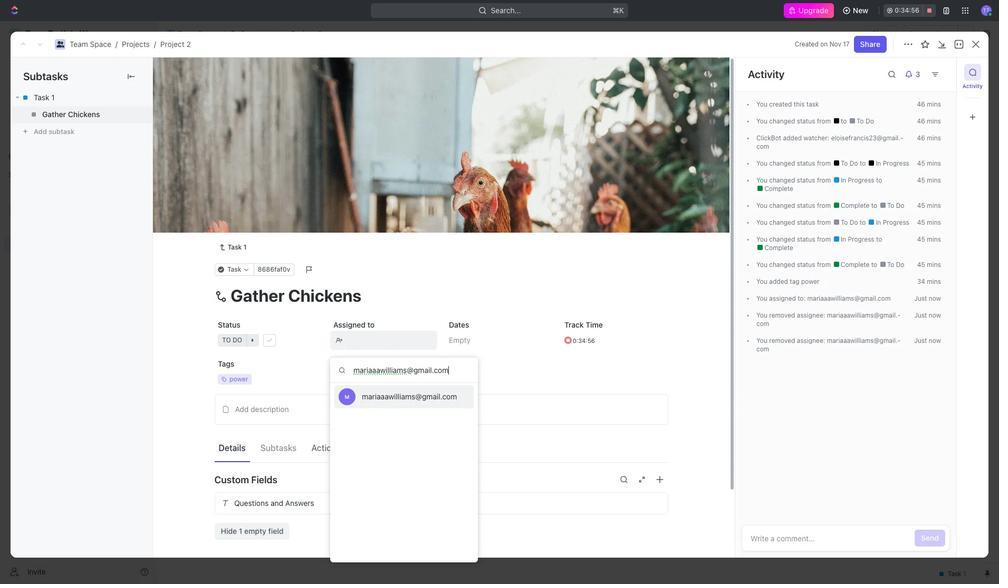 Task type: describe. For each thing, give the bounding box(es) containing it.
automations
[[909, 29, 953, 38]]

6 status from the top
[[797, 235, 816, 243]]

2 from from the top
[[818, 159, 831, 167]]

1 vertical spatial task 1 link
[[215, 241, 251, 254]]

2 now from the top
[[929, 311, 942, 319]]

6 changed from the top
[[770, 235, 796, 243]]

board link
[[195, 95, 218, 110]]

0 vertical spatial project
[[291, 29, 316, 38]]

search...
[[491, 6, 521, 15]]

gantt
[[358, 97, 378, 106]]

on
[[821, 40, 828, 48]]

calendar
[[269, 97, 301, 106]]

status
[[218, 320, 240, 329]]

time
[[586, 320, 603, 329]]

team space / projects / project 2
[[70, 40, 191, 49]]

dashboards link
[[4, 105, 153, 122]]

team space
[[177, 29, 219, 38]]

2 45 mins from the top
[[918, 176, 942, 184]]

0 vertical spatial add task button
[[917, 64, 962, 81]]

details button
[[215, 438, 250, 457]]

2 vertical spatial project
[[183, 63, 231, 80]]

6 45 mins from the top
[[918, 261, 942, 269]]

46 mins for added watcher:
[[918, 134, 942, 142]]

3 changed status from from the top
[[768, 176, 833, 184]]

fields
[[251, 474, 278, 485]]

gantt link
[[356, 95, 378, 110]]

3 com from the top
[[757, 337, 901, 353]]

8686faf0v
[[258, 266, 290, 273]]

46 mins for changed status from
[[918, 117, 942, 125]]

favorites
[[8, 153, 36, 161]]

1 now from the top
[[929, 295, 942, 302]]

action items
[[312, 443, 361, 453]]

1 button for 1
[[236, 183, 251, 193]]

1 vertical spatial project
[[160, 40, 185, 49]]

3 from from the top
[[818, 176, 831, 184]]

tag
[[790, 278, 800, 286]]

field
[[268, 527, 284, 536]]

1 just now from the top
[[915, 295, 942, 302]]

tree inside the sidebar 'navigation'
[[4, 184, 153, 326]]

1 mariaaawilliams@gmail. from the top
[[827, 311, 901, 319]]

task sidebar navigation tab list
[[962, 64, 985, 126]]

add description
[[235, 405, 289, 414]]

assigned to
[[333, 320, 375, 329]]

board
[[197, 97, 218, 106]]

10 mins from the top
[[928, 278, 942, 286]]

track
[[564, 320, 584, 329]]

you added tag power
[[757, 278, 820, 286]]

5 you from the top
[[757, 202, 768, 210]]

dashboards
[[25, 109, 66, 118]]

2 vertical spatial add task button
[[208, 219, 248, 231]]

add task for add task button to the top
[[923, 68, 955, 77]]

nov
[[830, 40, 842, 48]]

list link
[[235, 95, 250, 110]]

5 45 from the top
[[918, 235, 926, 243]]

1 horizontal spatial projects link
[[228, 27, 272, 40]]

4 status from the top
[[797, 202, 816, 210]]

invite
[[27, 567, 46, 576]]

Search... text field
[[330, 358, 478, 383]]

add down task 2
[[213, 220, 226, 229]]

custom fields element
[[215, 492, 668, 540]]

8 you from the top
[[757, 261, 768, 269]]

empty
[[244, 527, 266, 536]]

automations button
[[904, 26, 959, 42]]

docs
[[25, 91, 43, 100]]

new
[[853, 6, 869, 15]]

1 from from the top
[[818, 117, 831, 125]]

action
[[312, 443, 337, 453]]

1 status from the top
[[797, 117, 816, 125]]

6 you from the top
[[757, 219, 768, 226]]

34
[[918, 278, 926, 286]]

1 horizontal spatial add task
[[284, 149, 311, 157]]

12 you from the top
[[757, 337, 768, 345]]

0:34:56
[[895, 6, 920, 14]]

subtasks inside button
[[261, 443, 297, 453]]

5 changed status from from the top
[[768, 219, 833, 226]]

1 mariaaawilliams@gmail. com from the top
[[757, 311, 901, 328]]

hide for hide
[[548, 124, 562, 131]]

team for team space / projects / project 2
[[70, 40, 88, 49]]

and
[[270, 499, 283, 508]]

send button
[[915, 530, 946, 547]]

5 mins from the top
[[928, 176, 942, 184]]

task
[[807, 100, 819, 108]]

1 horizontal spatial project 2 link
[[278, 27, 325, 40]]

1 45 mins from the top
[[918, 159, 942, 167]]

table
[[320, 97, 339, 106]]

eloisefrancis23@gmail. com
[[757, 134, 904, 150]]

1 mins from the top
[[928, 100, 942, 108]]

tags
[[218, 359, 234, 368]]

1 assignee: from the top
[[797, 311, 826, 319]]

spaces
[[8, 171, 31, 179]]

customize button
[[896, 95, 950, 110]]

34 mins
[[918, 278, 942, 286]]

inbox link
[[4, 69, 153, 86]]

created
[[770, 100, 792, 108]]

1 46 from the top
[[918, 100, 926, 108]]

7 you from the top
[[757, 235, 768, 243]]

0 horizontal spatial team space link
[[70, 40, 111, 49]]

add description button
[[218, 401, 665, 418]]

9 mins from the top
[[928, 261, 942, 269]]

track time
[[564, 320, 603, 329]]

attachments image
[[215, 557, 272, 574]]

docs link
[[4, 87, 153, 104]]

4 45 mins from the top
[[918, 219, 942, 226]]

chickens
[[68, 110, 100, 119]]

0:34:56 button
[[884, 4, 936, 17]]

1 removed from the top
[[770, 311, 796, 319]]

8686faf0v button
[[253, 263, 294, 276]]

assignees
[[440, 124, 471, 131]]

added watcher:
[[782, 134, 832, 142]]

1 horizontal spatial add task button
[[271, 147, 316, 159]]

4 from from the top
[[818, 202, 831, 210]]

m
[[345, 394, 350, 400]]

0 vertical spatial added
[[784, 134, 802, 142]]

2 mariaaawilliams@gmail. from the top
[[827, 337, 901, 345]]

assignees button
[[427, 121, 476, 134]]

1 inside custom fields element
[[239, 527, 242, 536]]

created on nov 17
[[795, 40, 850, 48]]

0 horizontal spatial task 1 link
[[11, 89, 153, 106]]

0 vertical spatial task 1
[[34, 93, 55, 102]]

you assigned to: mariaaawilliams@gmail.com
[[757, 295, 891, 302]]

1 horizontal spatial team space link
[[164, 27, 222, 40]]

activity inside task sidebar navigation tab list
[[963, 83, 983, 89]]

add down the calendar link
[[284, 149, 296, 157]]

7 changed from the top
[[770, 261, 796, 269]]

description
[[251, 405, 289, 414]]

you created this task
[[757, 100, 819, 108]]

0 horizontal spatial projects
[[122, 40, 150, 49]]

7 changed status from from the top
[[768, 261, 833, 269]]

6 45 from the top
[[918, 261, 926, 269]]

⌘k
[[613, 6, 624, 15]]

1 horizontal spatial projects
[[241, 29, 269, 38]]

upgrade link
[[784, 3, 834, 18]]



Task type: vqa. For each thing, say whether or not it's contained in the screenshot.


Task type: locate. For each thing, give the bounding box(es) containing it.
status
[[797, 117, 816, 125], [797, 159, 816, 167], [797, 176, 816, 184], [797, 202, 816, 210], [797, 219, 816, 226], [797, 235, 816, 243], [797, 261, 816, 269]]

2 46 from the top
[[918, 117, 926, 125]]

1 horizontal spatial subtasks
[[261, 443, 297, 453]]

details
[[219, 443, 246, 453]]

1 button
[[236, 183, 251, 193], [237, 201, 252, 212]]

3 changed from the top
[[770, 176, 796, 184]]

inbox
[[25, 73, 44, 82]]

0 vertical spatial space
[[198, 29, 219, 38]]

add task for bottommost add task button
[[213, 220, 244, 229]]

add task down "calendar" at the top left of the page
[[284, 149, 311, 157]]

1 vertical spatial team
[[70, 40, 88, 49]]

list
[[237, 97, 250, 106]]

hide 1 empty field
[[221, 527, 284, 536]]

added left tag
[[770, 278, 789, 286]]

9 you from the top
[[757, 278, 768, 286]]

2 changed status from from the top
[[768, 159, 833, 167]]

2 just from the top
[[915, 311, 928, 319]]

7 status from the top
[[797, 261, 816, 269]]

task 1 down task 2
[[228, 243, 247, 251]]

0 vertical spatial just
[[915, 295, 928, 302]]

1 vertical spatial project 2
[[183, 63, 246, 80]]

add task button
[[917, 64, 962, 81], [271, 147, 316, 159], [208, 219, 248, 231]]

subtasks up fields
[[261, 443, 297, 453]]

gather
[[42, 110, 66, 119]]

2 changed from the top
[[770, 159, 796, 167]]

1 vertical spatial mariaaawilliams@gmail.com
[[362, 392, 457, 401]]

1 just from the top
[[915, 295, 928, 302]]

1 vertical spatial hide
[[221, 527, 237, 536]]

0 horizontal spatial add task
[[213, 220, 244, 229]]

2 just now from the top
[[915, 311, 942, 319]]

mariaaawilliams@gmail.com down power
[[808, 295, 891, 302]]

1 vertical spatial mariaaawilliams@gmail. com
[[757, 337, 901, 353]]

1 horizontal spatial team
[[177, 29, 196, 38]]

watcher:
[[804, 134, 830, 142]]

3 45 mins from the top
[[918, 202, 942, 210]]

4 mins from the top
[[928, 159, 942, 167]]

user group image left team space
[[168, 31, 174, 36]]

added right clickbot
[[784, 134, 802, 142]]

0 horizontal spatial project 2
[[183, 63, 246, 80]]

mariaaawilliams@gmail.com inside "task sidebar content" section
[[808, 295, 891, 302]]

custom fields
[[215, 474, 278, 485]]

task 1 link up chickens
[[11, 89, 153, 106]]

team
[[177, 29, 196, 38], [70, 40, 88, 49]]

1 changed status from from the top
[[768, 117, 833, 125]]

1 vertical spatial user group image
[[56, 41, 64, 48]]

2 vertical spatial 46 mins
[[918, 134, 942, 142]]

0 horizontal spatial add task button
[[208, 219, 248, 231]]

hide for hide 1 empty field
[[221, 527, 237, 536]]

0 vertical spatial 46 mins
[[918, 100, 942, 108]]

0 horizontal spatial activity
[[748, 68, 785, 80]]

2 vertical spatial com
[[757, 337, 901, 353]]

2
[[318, 29, 322, 38], [187, 40, 191, 49], [234, 63, 243, 80], [251, 149, 255, 157], [231, 202, 235, 211], [228, 250, 232, 258]]

0 vertical spatial 1 button
[[236, 183, 251, 193]]

0 horizontal spatial mariaaawilliams@gmail.com
[[362, 392, 457, 401]]

2 vertical spatial 46
[[918, 134, 926, 142]]

task sidebar content section
[[735, 58, 957, 558]]

7 from from the top
[[818, 261, 831, 269]]

clickbot
[[757, 134, 782, 142]]

changed
[[770, 117, 796, 125], [770, 159, 796, 167], [770, 176, 796, 184], [770, 202, 796, 210], [770, 219, 796, 226], [770, 235, 796, 243], [770, 261, 796, 269]]

dates
[[449, 320, 469, 329]]

1 vertical spatial 1 button
[[237, 201, 252, 212]]

3 you from the top
[[757, 159, 768, 167]]

projects link
[[228, 27, 272, 40], [122, 40, 150, 49]]

add inside button
[[235, 405, 249, 414]]

team space link
[[164, 27, 222, 40], [70, 40, 111, 49]]

home link
[[4, 51, 153, 68]]

5 status from the top
[[797, 219, 816, 226]]

project
[[291, 29, 316, 38], [160, 40, 185, 49], [183, 63, 231, 80]]

project 2 inside project 2 link
[[291, 29, 322, 38]]

1 vertical spatial 46
[[918, 117, 926, 125]]

task 1 up dashboards
[[34, 93, 55, 102]]

1 vertical spatial com
[[757, 311, 901, 328]]

upgrade
[[799, 6, 829, 15]]

action items button
[[307, 438, 365, 457]]

0 vertical spatial team
[[177, 29, 196, 38]]

0 horizontal spatial project 2 link
[[160, 40, 191, 49]]

calendar link
[[267, 95, 301, 110]]

5 45 mins from the top
[[918, 235, 942, 243]]

assigned
[[770, 295, 796, 302]]

user group image
[[168, 31, 174, 36], [56, 41, 64, 48]]

1 horizontal spatial hide
[[548, 124, 562, 131]]

1 vertical spatial task 1
[[213, 183, 234, 192]]

46 for added watcher:
[[918, 134, 926, 142]]

in
[[196, 149, 202, 157], [876, 159, 882, 167], [841, 176, 847, 184], [876, 219, 882, 226], [841, 235, 847, 243]]

just now
[[915, 295, 942, 302], [915, 311, 942, 319], [915, 337, 942, 345]]

1 horizontal spatial mariaaawilliams@gmail.com
[[808, 295, 891, 302]]

11 you from the top
[[757, 311, 768, 319]]

to:
[[798, 295, 806, 302]]

activity
[[748, 68, 785, 80], [963, 83, 983, 89]]

3 45 from the top
[[918, 202, 926, 210]]

0 vertical spatial add task
[[923, 68, 955, 77]]

1 vertical spatial now
[[929, 311, 942, 319]]

1 horizontal spatial space
[[198, 29, 219, 38]]

Edit task name text field
[[215, 286, 668, 306]]

table link
[[318, 95, 339, 110]]

1
[[51, 93, 55, 102], [231, 183, 234, 192], [246, 184, 249, 192], [247, 202, 250, 210], [244, 243, 247, 251], [239, 527, 242, 536]]

3 mins from the top
[[928, 134, 942, 142]]

2 mins from the top
[[928, 117, 942, 125]]

2 45 from the top
[[918, 176, 926, 184]]

1 horizontal spatial project 2
[[291, 29, 322, 38]]

0 vertical spatial projects
[[241, 29, 269, 38]]

1 45 from the top
[[918, 159, 926, 167]]

created
[[795, 40, 819, 48]]

6 changed status from from the top
[[768, 235, 833, 243]]

task 1 link down task 2
[[215, 241, 251, 254]]

2 you from the top
[[757, 117, 768, 125]]

0 vertical spatial activity
[[748, 68, 785, 80]]

1 vertical spatial 46 mins
[[918, 117, 942, 125]]

0 vertical spatial 46
[[918, 100, 926, 108]]

46 for changed status from
[[918, 117, 926, 125]]

1 button for 2
[[237, 201, 252, 212]]

2 assignee: from the top
[[797, 337, 826, 345]]

add task button down the calendar link
[[271, 147, 316, 159]]

0 vertical spatial mariaaawilliams@gmail.
[[827, 311, 901, 319]]

you
[[757, 100, 768, 108], [757, 117, 768, 125], [757, 159, 768, 167], [757, 176, 768, 184], [757, 202, 768, 210], [757, 219, 768, 226], [757, 235, 768, 243], [757, 261, 768, 269], [757, 278, 768, 286], [757, 295, 768, 302], [757, 311, 768, 319], [757, 337, 768, 345]]

0 vertical spatial assignee:
[[797, 311, 826, 319]]

1 horizontal spatial activity
[[963, 83, 983, 89]]

new button
[[839, 2, 875, 19]]

0 vertical spatial hide
[[548, 124, 562, 131]]

hide inside button
[[548, 124, 562, 131]]

mariaaawilliams@gmail.
[[827, 311, 901, 319], [827, 337, 901, 345]]

2 vertical spatial just
[[915, 337, 928, 345]]

2 vertical spatial task 1
[[228, 243, 247, 251]]

share right the '17' on the right top
[[861, 40, 881, 49]]

do
[[866, 117, 874, 125], [850, 159, 859, 167], [897, 202, 905, 210], [850, 219, 859, 226], [897, 261, 905, 269]]

custom fields button
[[215, 467, 668, 492]]

task 1 link
[[11, 89, 153, 106], [215, 241, 251, 254]]

added
[[784, 134, 802, 142], [770, 278, 789, 286]]

0 vertical spatial now
[[929, 295, 942, 302]]

just
[[915, 295, 928, 302], [915, 311, 928, 319], [915, 337, 928, 345]]

5 changed from the top
[[770, 219, 796, 226]]

1 vertical spatial share
[[861, 40, 881, 49]]

0 vertical spatial removed assignee:
[[768, 311, 827, 319]]

tree
[[4, 184, 153, 326]]

1 vertical spatial space
[[90, 40, 111, 49]]

sidebar navigation
[[0, 21, 158, 584]]

1 vertical spatial just now
[[915, 311, 942, 319]]

task 1
[[34, 93, 55, 102], [213, 183, 234, 192], [228, 243, 247, 251]]

assignee:
[[797, 311, 826, 319], [797, 337, 826, 345]]

1 vertical spatial added
[[770, 278, 789, 286]]

2 mariaaawilliams@gmail. com from the top
[[757, 337, 901, 353]]

share button down the new
[[866, 25, 899, 42]]

2 horizontal spatial add task button
[[917, 64, 962, 81]]

gather chickens link
[[11, 106, 153, 123]]

projects
[[241, 29, 269, 38], [122, 40, 150, 49]]

add task up customize
[[923, 68, 955, 77]]

share button right the '17' on the right top
[[854, 36, 887, 53]]

subtasks button
[[256, 438, 301, 457]]

space for team space / projects / project 2
[[90, 40, 111, 49]]

add task button up customize
[[917, 64, 962, 81]]

hide button
[[544, 121, 566, 134]]

3 46 mins from the top
[[918, 134, 942, 142]]

6 mins from the top
[[928, 202, 942, 210]]

7 mins from the top
[[928, 219, 942, 226]]

subtasks down home
[[23, 70, 68, 82]]

share button
[[866, 25, 899, 42], [854, 36, 887, 53]]

mariaaawilliams@gmail.com
[[808, 295, 891, 302], [362, 392, 457, 401]]

2 status from the top
[[797, 159, 816, 167]]

customize
[[910, 97, 947, 106]]

task 2
[[213, 202, 235, 211]]

0 vertical spatial mariaaawilliams@gmail. com
[[757, 311, 901, 328]]

2 vertical spatial now
[[929, 337, 942, 345]]

0 vertical spatial just now
[[915, 295, 942, 302]]

3 46 from the top
[[918, 134, 926, 142]]

space
[[198, 29, 219, 38], [90, 40, 111, 49]]

17
[[844, 40, 850, 48]]

0 vertical spatial project 2
[[291, 29, 322, 38]]

subtasks
[[23, 70, 68, 82], [261, 443, 297, 453]]

add up customize
[[923, 68, 937, 77]]

2 removed assignee: from the top
[[768, 337, 827, 345]]

items
[[339, 443, 361, 453]]

add task button down task 2
[[208, 219, 248, 231]]

4 changed status from from the top
[[768, 202, 833, 210]]

activity inside "task sidebar content" section
[[748, 68, 785, 80]]

favorites button
[[4, 151, 41, 164]]

1 com from the top
[[757, 134, 904, 150]]

1 vertical spatial mariaaawilliams@gmail.
[[827, 337, 901, 345]]

2 removed from the top
[[770, 337, 796, 345]]

8 mins from the top
[[928, 235, 942, 243]]

4 changed from the top
[[770, 202, 796, 210]]

eloisefrancis23@gmail.
[[832, 134, 904, 142]]

power
[[802, 278, 820, 286]]

1 vertical spatial removed
[[770, 337, 796, 345]]

0 horizontal spatial hide
[[221, 527, 237, 536]]

4 you from the top
[[757, 176, 768, 184]]

send
[[922, 534, 940, 543]]

0 vertical spatial subtasks
[[23, 70, 68, 82]]

task 1 up task 2
[[213, 183, 234, 192]]

3 now from the top
[[929, 337, 942, 345]]

space for team space
[[198, 29, 219, 38]]

1 vertical spatial add task button
[[271, 147, 316, 159]]

2 46 mins from the top
[[918, 117, 942, 125]]

add left description
[[235, 405, 249, 414]]

add task down task 2
[[213, 220, 244, 229]]

0 horizontal spatial subtasks
[[23, 70, 68, 82]]

home
[[25, 55, 46, 64]]

gather chickens
[[42, 110, 100, 119]]

this
[[794, 100, 805, 108]]

1 removed assignee: from the top
[[768, 311, 827, 319]]

hide inside custom fields element
[[221, 527, 237, 536]]

team for team space
[[177, 29, 196, 38]]

share
[[873, 29, 893, 38], [861, 40, 881, 49]]

4 45 from the top
[[918, 219, 926, 226]]

0 horizontal spatial user group image
[[56, 41, 64, 48]]

answers
[[285, 499, 314, 508]]

1 vertical spatial removed assignee:
[[768, 337, 827, 345]]

0 vertical spatial com
[[757, 134, 904, 150]]

assigned
[[333, 320, 366, 329]]

share down the 'new' button
[[873, 29, 893, 38]]

removed
[[770, 311, 796, 319], [770, 337, 796, 345]]

0 vertical spatial task 1 link
[[11, 89, 153, 106]]

0 horizontal spatial space
[[90, 40, 111, 49]]

1 horizontal spatial task 1 link
[[215, 241, 251, 254]]

questions
[[234, 499, 268, 508]]

add
[[923, 68, 937, 77], [284, 149, 296, 157], [213, 220, 226, 229], [235, 405, 249, 414]]

6 from from the top
[[818, 235, 831, 243]]

0 vertical spatial mariaaawilliams@gmail.com
[[808, 295, 891, 302]]

mariaaawilliams@gmail. com
[[757, 311, 901, 328], [757, 337, 901, 353]]

mins
[[928, 100, 942, 108], [928, 117, 942, 125], [928, 134, 942, 142], [928, 159, 942, 167], [928, 176, 942, 184], [928, 202, 942, 210], [928, 219, 942, 226], [928, 235, 942, 243], [928, 261, 942, 269], [928, 278, 942, 286]]

1 vertical spatial subtasks
[[261, 443, 297, 453]]

1 46 mins from the top
[[918, 100, 942, 108]]

1 horizontal spatial user group image
[[168, 31, 174, 36]]

user group image
[[11, 207, 19, 213]]

questions and answers
[[234, 499, 314, 508]]

mariaaawilliams@gmail.com down search... text field
[[362, 392, 457, 401]]

3 just now from the top
[[915, 337, 942, 345]]

0 vertical spatial removed
[[770, 311, 796, 319]]

custom
[[215, 474, 249, 485]]

5 from from the top
[[818, 219, 831, 226]]

10 you from the top
[[757, 295, 768, 302]]

2 vertical spatial just now
[[915, 337, 942, 345]]

1 vertical spatial activity
[[963, 83, 983, 89]]

2 com from the top
[[757, 311, 901, 328]]

0 vertical spatial user group image
[[168, 31, 174, 36]]

0 horizontal spatial projects link
[[122, 40, 150, 49]]

3 just from the top
[[915, 337, 928, 345]]

2 horizontal spatial add task
[[923, 68, 955, 77]]

1 vertical spatial projects
[[122, 40, 150, 49]]

1 vertical spatial add task
[[284, 149, 311, 157]]

0 vertical spatial share
[[873, 29, 893, 38]]

1 changed from the top
[[770, 117, 796, 125]]

3 status from the top
[[797, 176, 816, 184]]

1 vertical spatial just
[[915, 311, 928, 319]]

1 you from the top
[[757, 100, 768, 108]]

user group image up 'home' link
[[56, 41, 64, 48]]

0 horizontal spatial team
[[70, 40, 88, 49]]

Search tasks... text field
[[868, 120, 974, 136]]

2 vertical spatial add task
[[213, 220, 244, 229]]

1 vertical spatial assignee:
[[797, 337, 826, 345]]



